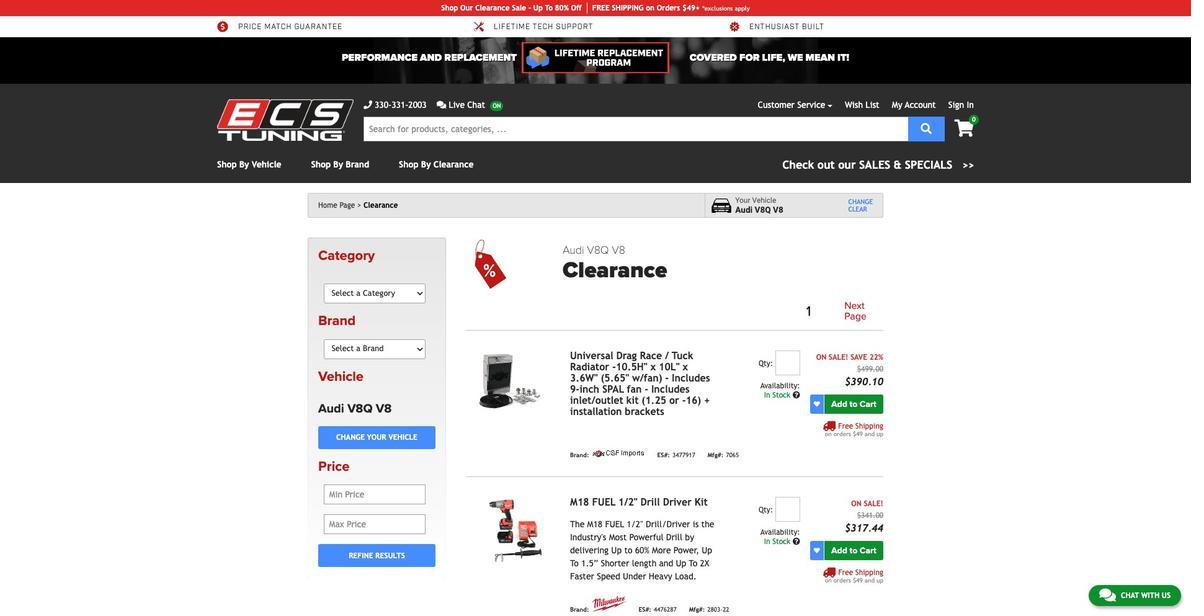 Task type: vqa. For each thing, say whether or not it's contained in the screenshot.
third the In Stock from left
no



Task type: locate. For each thing, give the bounding box(es) containing it.
0 vertical spatial free
[[839, 422, 854, 431]]

- left drag on the bottom
[[613, 361, 616, 373]]

in left question circle image
[[764, 537, 771, 546]]

in stock
[[764, 391, 793, 400], [764, 537, 793, 546]]

mfg#: for mfg#: 2803-22
[[689, 606, 705, 613]]

add to cart down $317.44
[[832, 545, 877, 556]]

brand:
[[570, 452, 589, 458], [570, 606, 589, 613]]

1 vertical spatial availability:
[[761, 528, 801, 537]]

brand: for es#: 3477917
[[570, 452, 589, 458]]

*exclusions
[[703, 5, 733, 11]]

2 free from the top
[[839, 568, 854, 577]]

vehicle down ecs tuning "image"
[[252, 160, 282, 169]]

m18 up the
[[570, 496, 589, 508]]

1/2"
[[619, 496, 638, 508], [627, 519, 643, 529]]

0 vertical spatial add
[[832, 399, 848, 410]]

0 horizontal spatial es#:
[[639, 606, 652, 613]]

1 vertical spatial v8q
[[587, 243, 609, 257]]

universal drag race / tuck radiator -10.5h" x 10l" x 3.6w" (5.65" w/fan) - includes 9-inch spal fan - includes inlet/outlet kit (1.25 or -16) + installation brackets
[[570, 350, 710, 418]]

0 vertical spatial in stock
[[764, 391, 793, 400]]

1 $49 from the top
[[853, 431, 863, 437]]

drill inside the m18 fuel 1/2" drill/driver is the industry's most powerful drill by delivering up to 60% more power, up to 1.5" shorter length and up to 2x faster speed under heavy load.
[[666, 532, 683, 542]]

it!
[[838, 52, 850, 64]]

by down 2003
[[421, 160, 431, 169]]

1 horizontal spatial change
[[849, 198, 873, 205]]

1 qty: from the top
[[759, 359, 773, 368]]

add to cart button for $390.10
[[825, 395, 884, 414]]

2 availability: from the top
[[761, 528, 801, 537]]

my
[[892, 100, 903, 110]]

by up home page link
[[334, 160, 343, 169]]

orders down '$390.10'
[[834, 431, 852, 437]]

1 vertical spatial on
[[852, 500, 862, 508]]

330-331-2003 link
[[364, 99, 427, 112]]

free
[[593, 4, 610, 12]]

1 vertical spatial shipping
[[856, 568, 884, 577]]

stock
[[773, 391, 791, 400], [773, 537, 791, 546]]

2 brand: from the top
[[570, 606, 589, 613]]

0 horizontal spatial mfg#:
[[689, 606, 705, 613]]

1 horizontal spatial chat
[[1121, 592, 1140, 600]]

driver
[[663, 496, 692, 508]]

2 shipping from the top
[[856, 568, 884, 577]]

shopping cart image
[[955, 120, 974, 137]]

add right add to wish list icon
[[832, 545, 848, 556]]

and down more
[[659, 559, 674, 568]]

331-
[[392, 100, 409, 110]]

1 vertical spatial drill
[[666, 532, 683, 542]]

mfg#: 2803-22
[[689, 606, 730, 613]]

2 free shipping on orders $49 and up from the top
[[825, 568, 884, 584]]

1 vertical spatial es#:
[[639, 606, 652, 613]]

0 vertical spatial drill
[[641, 496, 660, 508]]

es#: left 4476287
[[639, 606, 652, 613]]

0 horizontal spatial change
[[336, 433, 365, 442]]

shipping for $317.44
[[856, 568, 884, 577]]

1 cart from the top
[[860, 399, 877, 410]]

performance
[[342, 52, 418, 64]]

faster
[[570, 572, 595, 581]]

2 up from the top
[[877, 577, 884, 584]]

availability: up question circle icon
[[761, 382, 801, 390]]

1 vertical spatial add to cart button
[[825, 541, 884, 560]]

1 availability: from the top
[[761, 382, 801, 390]]

under
[[623, 572, 647, 581]]

audi v8q v8
[[318, 402, 392, 416]]

and for $390.10
[[865, 431, 875, 437]]

availability:
[[761, 382, 801, 390], [761, 528, 801, 537]]

stock left question circle icon
[[773, 391, 791, 400]]

0 vertical spatial m18
[[570, 496, 589, 508]]

- right w/fan)
[[666, 372, 669, 384]]

0 vertical spatial up
[[877, 431, 884, 437]]

$317.44
[[845, 523, 884, 534]]

with
[[1142, 592, 1160, 600]]

to inside the m18 fuel 1/2" drill/driver is the industry's most powerful drill by delivering up to 60% more power, up to 1.5" shorter length and up to 2x faster speed under heavy load.
[[625, 545, 633, 555]]

vehicle right 'your'
[[753, 196, 777, 205]]

drag
[[617, 350, 637, 362]]

vehicle inside your vehicle audi v8q v8
[[753, 196, 777, 205]]

on for $390.10
[[817, 353, 827, 362]]

up
[[534, 4, 543, 12], [612, 545, 622, 555], [702, 545, 713, 555], [676, 559, 687, 568]]

vehicle
[[252, 160, 282, 169], [753, 196, 777, 205], [318, 368, 364, 385], [389, 433, 418, 442]]

stock left question circle image
[[773, 537, 791, 546]]

add to cart down '$390.10'
[[832, 399, 877, 410]]

1 vertical spatial brand
[[318, 313, 356, 329]]

to left 60%
[[625, 545, 633, 555]]

v8q
[[755, 205, 771, 215], [587, 243, 609, 257], [348, 402, 373, 416]]

10l"
[[659, 361, 680, 373]]

0 vertical spatial qty:
[[759, 359, 773, 368]]

0 vertical spatial $49
[[853, 431, 863, 437]]

orders down $317.44
[[834, 577, 852, 584]]

1 vertical spatial on
[[825, 431, 832, 437]]

0 horizontal spatial v8
[[376, 402, 392, 416]]

mfg#: left the 2803-
[[689, 606, 705, 613]]

up for $390.10
[[877, 431, 884, 437]]

$49 for $390.10
[[853, 431, 863, 437]]

0 vertical spatial stock
[[773, 391, 791, 400]]

- right sale
[[529, 4, 531, 12]]

1 vertical spatial cart
[[860, 545, 877, 556]]

1/2" up most at the right bottom of the page
[[619, 496, 638, 508]]

0 vertical spatial v8q
[[755, 205, 771, 215]]

x
[[651, 361, 656, 373], [683, 361, 688, 373]]

shipping
[[856, 422, 884, 431], [856, 568, 884, 577]]

0 horizontal spatial x
[[651, 361, 656, 373]]

1 horizontal spatial audi
[[563, 243, 584, 257]]

page up save
[[845, 311, 867, 323]]

by down ecs tuning "image"
[[239, 160, 249, 169]]

1 add to cart from the top
[[832, 399, 877, 410]]

up right sale
[[534, 4, 543, 12]]

change your vehicle
[[336, 433, 418, 442]]

0 vertical spatial add to cart
[[832, 399, 877, 410]]

1 vertical spatial add
[[832, 545, 848, 556]]

brand: left csf - corporate logo
[[570, 452, 589, 458]]

and down $317.44
[[865, 577, 875, 584]]

1 vertical spatial orders
[[834, 577, 852, 584]]

sale!
[[829, 353, 849, 362], [864, 500, 884, 508]]

up for $317.44
[[877, 577, 884, 584]]

heavy
[[649, 572, 673, 581]]

specials
[[905, 158, 953, 171]]

1 brand: from the top
[[570, 452, 589, 458]]

sale! left save
[[829, 353, 849, 362]]

2 add to cart from the top
[[832, 545, 877, 556]]

-
[[529, 4, 531, 12], [613, 361, 616, 373], [666, 372, 669, 384], [645, 383, 649, 395], [683, 395, 686, 406]]

price for price
[[318, 459, 350, 475]]

2 horizontal spatial audi
[[736, 205, 753, 215]]

qty: for question circle image
[[759, 506, 773, 514]]

2 vertical spatial and
[[865, 577, 875, 584]]

v8q inside audi v8q v8 clearance
[[587, 243, 609, 257]]

and inside the m18 fuel 1/2" drill/driver is the industry's most powerful drill by delivering up to 60% more power, up to 1.5" shorter length and up to 2x faster speed under heavy load.
[[659, 559, 674, 568]]

3 by from the left
[[421, 160, 431, 169]]

1 orders from the top
[[834, 431, 852, 437]]

0 vertical spatial page
[[340, 201, 355, 210]]

1 horizontal spatial es#:
[[658, 452, 670, 458]]

1 vertical spatial and
[[659, 559, 674, 568]]

1 vertical spatial fuel
[[605, 519, 625, 529]]

1 vertical spatial add to cart
[[832, 545, 877, 556]]

0 vertical spatial price
[[238, 22, 262, 32]]

0 horizontal spatial on
[[817, 353, 827, 362]]

add right add to wish list image
[[832, 399, 848, 410]]

is
[[693, 519, 699, 529]]

1 add from the top
[[832, 399, 848, 410]]

free down '$390.10'
[[839, 422, 854, 431]]

change down sales
[[849, 198, 873, 205]]

chat left with
[[1121, 592, 1140, 600]]

in for question circle image
[[764, 537, 771, 546]]

list
[[866, 100, 880, 110]]

more
[[652, 545, 671, 555]]

chat right live
[[468, 100, 485, 110]]

1 link
[[799, 302, 819, 322]]

on left save
[[817, 353, 827, 362]]

Search text field
[[364, 117, 909, 142]]

es#: left 3477917
[[658, 452, 670, 458]]

change link
[[849, 198, 873, 205]]

add for $317.44
[[832, 545, 848, 556]]

to left 2x
[[689, 559, 698, 568]]

x left 10l"
[[651, 361, 656, 373]]

audi inside your vehicle audi v8q v8
[[736, 205, 753, 215]]

1 vertical spatial qty:
[[759, 506, 773, 514]]

page inside paginated product list navigation navigation
[[845, 311, 867, 323]]

$49 down $317.44
[[853, 577, 863, 584]]

to down $317.44
[[850, 545, 858, 556]]

1 add to cart button from the top
[[825, 395, 884, 414]]

up down $317.44
[[877, 577, 884, 584]]

2 vertical spatial audi
[[318, 402, 344, 416]]

0 vertical spatial free shipping on orders $49 and up
[[825, 422, 884, 437]]

live
[[449, 100, 465, 110]]

to down '$390.10'
[[850, 399, 858, 410]]

60%
[[635, 545, 650, 555]]

stock for question circle image
[[773, 537, 791, 546]]

v8 inside your vehicle audi v8q v8
[[773, 205, 784, 215]]

1 by from the left
[[239, 160, 249, 169]]

up down '$390.10'
[[877, 431, 884, 437]]

shipping down $317.44
[[856, 568, 884, 577]]

1 vertical spatial mfg#:
[[689, 606, 705, 613]]

0 horizontal spatial by
[[239, 160, 249, 169]]

fuel inside the m18 fuel 1/2" drill/driver is the industry's most powerful drill by delivering up to 60% more power, up to 1.5" shorter length and up to 2x faster speed under heavy load.
[[605, 519, 625, 529]]

availability: up question circle image
[[761, 528, 801, 537]]

includes up 16)
[[672, 372, 710, 384]]

1 vertical spatial audi
[[563, 243, 584, 257]]

orders for $390.10
[[834, 431, 852, 437]]

on inside on sale!                         save 22% $499.00 $390.10
[[817, 353, 827, 362]]

availability: for question circle image
[[761, 528, 801, 537]]

1/2" up powerful
[[627, 519, 643, 529]]

qty: for question circle icon
[[759, 359, 773, 368]]

0 vertical spatial mfg#:
[[708, 452, 724, 458]]

1 vertical spatial change
[[336, 433, 365, 442]]

1 vertical spatial in
[[764, 391, 771, 400]]

mean
[[806, 52, 835, 64]]

es#: for es#: 3477917
[[658, 452, 670, 458]]

live chat link
[[437, 99, 504, 112]]

0 vertical spatial on
[[817, 353, 827, 362]]

m18 inside the m18 fuel 1/2" drill/driver is the industry's most powerful drill by delivering up to 60% more power, up to 1.5" shorter length and up to 2x faster speed under heavy load.
[[588, 519, 603, 529]]

1 vertical spatial $49
[[853, 577, 863, 584]]

2 $49 from the top
[[853, 577, 863, 584]]

2 in stock from the top
[[764, 537, 793, 546]]

1 horizontal spatial drill
[[666, 532, 683, 542]]

es#: for es#: 4476287
[[639, 606, 652, 613]]

2 add from the top
[[832, 545, 848, 556]]

search image
[[921, 123, 932, 134]]

price
[[238, 22, 262, 32], [318, 459, 350, 475]]

orders for $317.44
[[834, 577, 852, 584]]

in left question circle icon
[[764, 391, 771, 400]]

price left match
[[238, 22, 262, 32]]

length
[[632, 559, 657, 568]]

1 vertical spatial in stock
[[764, 537, 793, 546]]

in
[[967, 100, 974, 110], [764, 391, 771, 400], [764, 537, 771, 546]]

2803-
[[708, 606, 723, 613]]

x right 10l"
[[683, 361, 688, 373]]

2 vertical spatial in
[[764, 537, 771, 546]]

1 vertical spatial price
[[318, 459, 350, 475]]

0 horizontal spatial audi
[[318, 402, 344, 416]]

1 vertical spatial 1/2"
[[627, 519, 643, 529]]

m18 up industry's at the bottom of page
[[588, 519, 603, 529]]

home
[[318, 201, 338, 210]]

sale! inside on sale! $341.00 $317.44
[[864, 500, 884, 508]]

audi inside audi v8q v8 clearance
[[563, 243, 584, 257]]

free shipping on orders $49 and up down '$390.10'
[[825, 422, 884, 437]]

to left 80%
[[545, 4, 553, 12]]

free for $317.44
[[839, 568, 854, 577]]

0 vertical spatial and
[[865, 431, 875, 437]]

shop
[[441, 4, 458, 12], [217, 160, 237, 169], [311, 160, 331, 169], [399, 160, 419, 169]]

drill/driver
[[646, 519, 691, 529]]

sign in link
[[949, 100, 974, 110]]

comments image
[[1100, 588, 1117, 603]]

1 horizontal spatial sale!
[[864, 500, 884, 508]]

2 add to cart button from the top
[[825, 541, 884, 560]]

1 vertical spatial brand:
[[570, 606, 589, 613]]

price up min price number field
[[318, 459, 350, 475]]

2 horizontal spatial by
[[421, 160, 431, 169]]

0 vertical spatial es#:
[[658, 452, 670, 458]]

page right home
[[340, 201, 355, 210]]

0 horizontal spatial price
[[238, 22, 262, 32]]

add to cart button
[[825, 395, 884, 414], [825, 541, 884, 560]]

1 horizontal spatial page
[[845, 311, 867, 323]]

1 vertical spatial m18
[[588, 519, 603, 529]]

or
[[670, 395, 680, 406]]

- right or
[[683, 395, 686, 406]]

None number field
[[776, 351, 801, 375], [776, 497, 801, 522], [776, 351, 801, 375], [776, 497, 801, 522]]

add to wish list image
[[814, 401, 820, 407]]

1 horizontal spatial to
[[570, 559, 579, 568]]

add to cart button down $317.44
[[825, 541, 884, 560]]

0 horizontal spatial sale!
[[829, 353, 849, 362]]

shop by clearance
[[399, 160, 474, 169]]

2 orders from the top
[[834, 577, 852, 584]]

on up $341.00
[[852, 500, 862, 508]]

1 horizontal spatial on
[[852, 500, 862, 508]]

lifetime replacement program banner image
[[522, 42, 670, 73]]

2 vertical spatial on
[[825, 577, 832, 584]]

phone image
[[364, 101, 372, 109]]

1 vertical spatial free
[[839, 568, 854, 577]]

1 vertical spatial free shipping on orders $49 and up
[[825, 568, 884, 584]]

1 stock from the top
[[773, 391, 791, 400]]

1 x from the left
[[651, 361, 656, 373]]

1/2" inside the m18 fuel 1/2" drill/driver is the industry's most powerful drill by delivering up to 60% more power, up to 1.5" shorter length and up to 2x faster speed under heavy load.
[[627, 519, 643, 529]]

1 shipping from the top
[[856, 422, 884, 431]]

1 free from the top
[[839, 422, 854, 431]]

mfg#:
[[708, 452, 724, 458], [689, 606, 705, 613]]

0 vertical spatial change
[[849, 198, 873, 205]]

our
[[460, 4, 473, 12]]

$49 down '$390.10'
[[853, 431, 863, 437]]

1 horizontal spatial v8q
[[587, 243, 609, 257]]

drill down drill/driver
[[666, 532, 683, 542]]

2 by from the left
[[334, 160, 343, 169]]

brand: left milwaukee - corporate logo
[[570, 606, 589, 613]]

1 vertical spatial up
[[877, 577, 884, 584]]

up up load. in the right of the page
[[676, 559, 687, 568]]

for
[[740, 52, 760, 64]]

free down $317.44
[[839, 568, 854, 577]]

v8 inside audi v8q v8 clearance
[[612, 243, 625, 257]]

1 in stock from the top
[[764, 391, 793, 400]]

0 vertical spatial on
[[646, 4, 655, 12]]

cart down $317.44
[[860, 545, 877, 556]]

lifetime tech support
[[494, 22, 594, 32]]

up inside shop our clearance sale - up to 80% off link
[[534, 4, 543, 12]]

sale! inside on sale!                         save 22% $499.00 $390.10
[[829, 353, 849, 362]]

shipping down '$390.10'
[[856, 422, 884, 431]]

vehicle right your
[[389, 433, 418, 442]]

1 up from the top
[[877, 431, 884, 437]]

&
[[894, 158, 902, 171]]

shop for shop by clearance
[[399, 160, 419, 169]]

orders
[[657, 4, 680, 12]]

2 vertical spatial v8q
[[348, 402, 373, 416]]

2 qty: from the top
[[759, 506, 773, 514]]

sales & specials link
[[783, 156, 974, 173]]

on
[[646, 4, 655, 12], [825, 431, 832, 437], [825, 577, 832, 584]]

1 vertical spatial stock
[[773, 537, 791, 546]]

on for 22%
[[825, 431, 832, 437]]

question circle image
[[793, 538, 801, 546]]

shop for shop by brand
[[311, 160, 331, 169]]

to up faster
[[570, 559, 579, 568]]

3477917
[[673, 452, 696, 458]]

audi for audi v8q v8 clearance
[[563, 243, 584, 257]]

qty:
[[759, 359, 773, 368], [759, 506, 773, 514]]

by
[[685, 532, 695, 542]]

1 vertical spatial chat
[[1121, 592, 1140, 600]]

add to cart button down '$390.10'
[[825, 395, 884, 414]]

0 horizontal spatial v8q
[[348, 402, 373, 416]]

0 vertical spatial add to cart button
[[825, 395, 884, 414]]

0 vertical spatial brand:
[[570, 452, 589, 458]]

2 horizontal spatial v8q
[[755, 205, 771, 215]]

in right sign
[[967, 100, 974, 110]]

change your vehicle link
[[318, 426, 436, 449]]

page for home
[[340, 201, 355, 210]]

$49 for $317.44
[[853, 577, 863, 584]]

change left your
[[336, 433, 365, 442]]

powerful
[[630, 532, 664, 542]]

drill left driver
[[641, 496, 660, 508]]

mfg#: left the "7065"
[[708, 452, 724, 458]]

2 stock from the top
[[773, 537, 791, 546]]

milwaukee - corporate logo image
[[592, 596, 627, 612]]

cart for $317.44
[[860, 545, 877, 556]]

free shipping on orders $49 and up for $390.10
[[825, 422, 884, 437]]

1 horizontal spatial x
[[683, 361, 688, 373]]

sale! up $341.00
[[864, 500, 884, 508]]

page for next
[[845, 311, 867, 323]]

$49
[[853, 431, 863, 437], [853, 577, 863, 584]]

sale! for $390.10
[[829, 353, 849, 362]]

0 horizontal spatial page
[[340, 201, 355, 210]]

0 horizontal spatial chat
[[468, 100, 485, 110]]

on for $317.44
[[825, 577, 832, 584]]

cart down '$390.10'
[[860, 399, 877, 410]]

0 vertical spatial availability:
[[761, 382, 801, 390]]

0 vertical spatial audi
[[736, 205, 753, 215]]

0 vertical spatial shipping
[[856, 422, 884, 431]]

1 horizontal spatial mfg#:
[[708, 452, 724, 458]]

home page link
[[318, 201, 361, 210]]

2 vertical spatial v8
[[376, 402, 392, 416]]

22
[[723, 606, 730, 613]]

clearance
[[476, 4, 510, 12], [434, 160, 474, 169], [364, 201, 398, 210], [563, 257, 667, 284]]

es#: 3477917
[[658, 452, 696, 458]]

shop by clearance link
[[399, 160, 474, 169]]

0 vertical spatial cart
[[860, 399, 877, 410]]

1 free shipping on orders $49 and up from the top
[[825, 422, 884, 437]]

$49+
[[683, 4, 700, 12]]

1 vertical spatial sale!
[[864, 500, 884, 508]]

free shipping on orders $49 and up down $317.44
[[825, 568, 884, 584]]

sign in
[[949, 100, 974, 110]]

on inside on sale! $341.00 $317.44
[[852, 500, 862, 508]]

and down '$390.10'
[[865, 431, 875, 437]]

add to cart for $317.44
[[832, 545, 877, 556]]

2 cart from the top
[[860, 545, 877, 556]]

ship
[[612, 4, 628, 12]]

free
[[839, 422, 854, 431], [839, 568, 854, 577]]

wish list link
[[845, 100, 880, 110]]

1 horizontal spatial price
[[318, 459, 350, 475]]



Task type: describe. For each thing, give the bounding box(es) containing it.
tech
[[533, 22, 554, 32]]

by for brand
[[334, 160, 343, 169]]

sale
[[512, 4, 526, 12]]

shop by vehicle link
[[217, 160, 282, 169]]

customer service button
[[758, 99, 833, 112]]

sales & specials
[[860, 158, 953, 171]]

the m18 fuel 1/2" drill/driver is the industry's most powerful drill by delivering up to 60% more power, up to 1.5" shorter length and up to 2x faster speed under heavy load.
[[570, 519, 715, 581]]

brand: for es#: 4476287
[[570, 606, 589, 613]]

0 vertical spatial 1/2"
[[619, 496, 638, 508]]

cart for $390.10
[[860, 399, 877, 410]]

shop by brand
[[311, 160, 369, 169]]

free shipping on orders $49 and up for $317.44
[[825, 568, 884, 584]]

and
[[420, 52, 442, 64]]

80%
[[555, 4, 569, 12]]

9-
[[570, 383, 580, 395]]

audi v8q v8 clearance
[[563, 243, 667, 284]]

comments image
[[437, 101, 447, 109]]

free for $390.10
[[839, 422, 854, 431]]

shop for shop by vehicle
[[217, 160, 237, 169]]

v8q for audi v8q v8
[[348, 402, 373, 416]]

the
[[570, 519, 585, 529]]

on for $317.44
[[852, 500, 862, 508]]

up down most at the right bottom of the page
[[612, 545, 622, 555]]

change for clear
[[849, 198, 873, 205]]

and for $317.44
[[865, 577, 875, 584]]

up up 2x
[[702, 545, 713, 555]]

(5.65"
[[601, 372, 629, 384]]

my account link
[[892, 100, 936, 110]]

guarantee
[[294, 22, 343, 32]]

csf - corporate logo image
[[592, 450, 645, 457]]

covered
[[690, 52, 737, 64]]

chat with us link
[[1089, 585, 1182, 606]]

apply
[[735, 5, 750, 11]]

Max Price number field
[[324, 515, 426, 535]]

covered for life, we mean it!
[[690, 52, 850, 64]]

- right fan
[[645, 383, 649, 395]]

2 x from the left
[[683, 361, 688, 373]]

0 vertical spatial brand
[[346, 160, 369, 169]]

shop by brand link
[[311, 160, 369, 169]]

0 vertical spatial in
[[967, 100, 974, 110]]

clear link
[[849, 205, 873, 213]]

0 horizontal spatial drill
[[641, 496, 660, 508]]

customer service
[[758, 100, 826, 110]]

radiator
[[570, 361, 610, 373]]

your
[[736, 196, 751, 205]]

in for question circle icon
[[764, 391, 771, 400]]

shop for shop our clearance sale - up to 80% off
[[441, 4, 458, 12]]

includes down 10l"
[[652, 383, 690, 395]]

add to wish list image
[[814, 548, 820, 554]]

enthusiast
[[750, 22, 800, 32]]

by for vehicle
[[239, 160, 249, 169]]

shop by vehicle
[[217, 160, 282, 169]]

brackets
[[625, 406, 665, 418]]

ecs tuning image
[[217, 99, 354, 141]]

22%
[[870, 353, 884, 362]]

power,
[[674, 545, 700, 555]]

us
[[1162, 592, 1171, 600]]

es#4476287 - 2803-22 - m18 fuel 1/2" drill driver kit - the m18 fuel 1/2" drill/driver is the industry's most powerful drill by delivering up to 60% more power, up to 1.5 shorter length and up to 2x faster speed under heavy load. - milwaukee - audi bmw volkswagen mercedes benz mini porsche image
[[466, 497, 560, 568]]

add to cart for $390.10
[[832, 399, 877, 410]]

shop our clearance sale - up to 80% off
[[441, 4, 582, 12]]

audi for audi v8q v8
[[318, 402, 344, 416]]

support
[[556, 22, 594, 32]]

lifetime
[[494, 22, 531, 32]]

your vehicle audi v8q v8
[[736, 196, 784, 215]]

es#3477917 - 7065 - universal drag race / tuck radiator -10.5h" x 10l" x 3.6w" (5.65" w/fan) - includes 9-inch spal fan - includes inlet/outlet kit (1.25 or -16) + installation brackets - csf - audi bmw volkswagen image
[[466, 351, 560, 421]]

0
[[973, 116, 976, 123]]

enthusiast built
[[750, 22, 825, 32]]

+
[[704, 395, 710, 406]]

2 horizontal spatial to
[[689, 559, 698, 568]]

330-331-2003
[[375, 100, 427, 110]]

m18 fuel 1/2" drill driver kit
[[570, 496, 708, 508]]

lifetime tech support link
[[473, 21, 594, 32]]

inch
[[580, 383, 600, 395]]

availability: for question circle icon
[[761, 382, 801, 390]]

price match guarantee link
[[217, 21, 343, 32]]

v8 for audi v8q v8
[[376, 402, 392, 416]]

/
[[665, 350, 669, 362]]

question circle image
[[793, 392, 801, 399]]

universal
[[570, 350, 614, 362]]

m18 fuel 1/2" drill driver kit link
[[570, 496, 708, 508]]

sale! for $317.44
[[864, 500, 884, 508]]

2003
[[409, 100, 427, 110]]

inlet/outlet
[[570, 395, 624, 406]]

refine results
[[349, 552, 405, 560]]

0 horizontal spatial to
[[545, 4, 553, 12]]

0 vertical spatial fuel
[[592, 496, 616, 508]]

industry's
[[570, 532, 607, 542]]

mfg#: for mfg#: 7065
[[708, 452, 724, 458]]

to for $390.10
[[850, 399, 858, 410]]

service
[[798, 100, 826, 110]]

0 vertical spatial chat
[[468, 100, 485, 110]]

race
[[640, 350, 662, 362]]

add for $390.10
[[832, 399, 848, 410]]

4476287
[[654, 606, 677, 613]]

vehicle up audi v8q v8
[[318, 368, 364, 385]]

Min Price number field
[[324, 485, 426, 505]]

v8 for audi v8q v8 clearance
[[612, 243, 625, 257]]

live chat
[[449, 100, 485, 110]]

kit
[[627, 395, 639, 406]]

v8q for audi v8q v8 clearance
[[587, 243, 609, 257]]

to for $317.44
[[850, 545, 858, 556]]

wish list
[[845, 100, 880, 110]]

built
[[802, 22, 825, 32]]

wish
[[845, 100, 863, 110]]

10.5h"
[[616, 361, 648, 373]]

$390.10
[[845, 376, 884, 388]]

match
[[265, 22, 292, 32]]

v8q inside your vehicle audi v8q v8
[[755, 205, 771, 215]]

chat with us
[[1121, 592, 1171, 600]]

by for clearance
[[421, 160, 431, 169]]

sales
[[860, 158, 891, 171]]

price for price match guarantee
[[238, 22, 262, 32]]

customer
[[758, 100, 795, 110]]

sign
[[949, 100, 965, 110]]

paginated product list navigation navigation
[[563, 298, 884, 325]]

16)
[[686, 395, 701, 406]]

shorter
[[601, 559, 630, 568]]

w/fan)
[[632, 372, 663, 384]]

7065
[[726, 452, 739, 458]]

add to cart button for $317.44
[[825, 541, 884, 560]]

$341.00
[[858, 511, 884, 520]]

330-
[[375, 100, 392, 110]]

load.
[[675, 572, 697, 581]]

change for your
[[336, 433, 365, 442]]

in stock for question circle image
[[764, 537, 793, 546]]

stock for question circle icon
[[773, 391, 791, 400]]

results
[[376, 552, 405, 560]]

shipping for $390.10
[[856, 422, 884, 431]]

fan
[[627, 383, 642, 395]]

the
[[702, 519, 715, 529]]

in stock for question circle icon
[[764, 391, 793, 400]]



